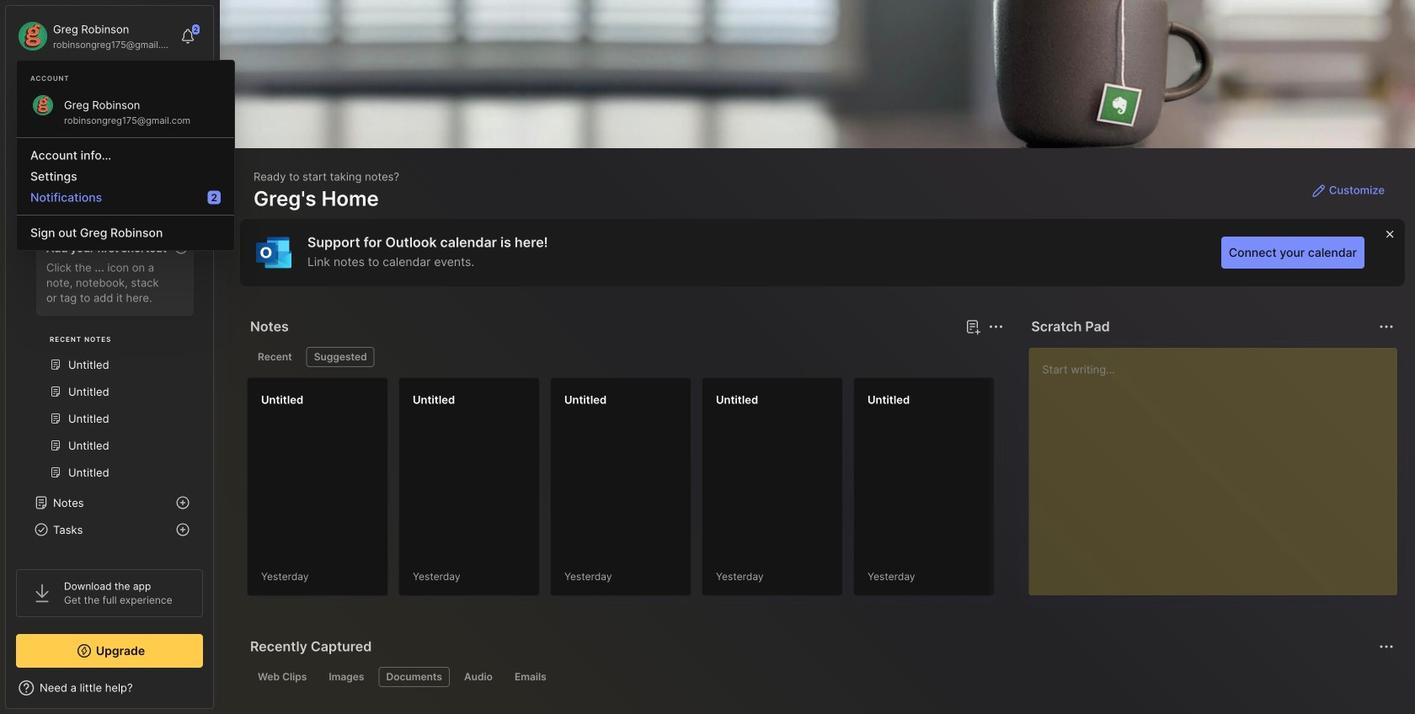 Task type: describe. For each thing, give the bounding box(es) containing it.
Start writing… text field
[[1043, 348, 1397, 582]]

tree inside main element
[[6, 164, 213, 699]]

2 more actions image from the left
[[1377, 317, 1397, 337]]

Account field
[[16, 19, 172, 53]]

dropdown list menu
[[17, 131, 234, 244]]

1 more actions image from the left
[[986, 317, 1007, 337]]



Task type: vqa. For each thing, say whether or not it's contained in the screenshot.
second tab list from the bottom
yes



Task type: locate. For each thing, give the bounding box(es) containing it.
row group
[[247, 378, 1416, 607]]

tab
[[250, 347, 300, 367], [307, 347, 375, 367], [250, 667, 315, 688], [321, 667, 372, 688], [379, 667, 450, 688], [457, 667, 501, 688], [507, 667, 554, 688]]

tree
[[6, 164, 213, 699]]

WHAT'S NEW field
[[6, 675, 213, 702]]

group
[[16, 226, 202, 496]]

1 vertical spatial tab list
[[250, 667, 1392, 688]]

click to collapse image
[[213, 683, 225, 704]]

0 vertical spatial tab list
[[250, 347, 1001, 367]]

main element
[[0, 0, 219, 715]]

2 tab list from the top
[[250, 667, 1392, 688]]

Search text field
[[46, 86, 181, 102]]

More actions field
[[985, 315, 1008, 339], [1375, 315, 1399, 339], [1375, 635, 1399, 659]]

none search field inside main element
[[46, 83, 181, 104]]

1 tab list from the top
[[250, 347, 1001, 367]]

None search field
[[46, 83, 181, 104]]

tab list
[[250, 347, 1001, 367], [250, 667, 1392, 688]]

1 horizontal spatial more actions image
[[1377, 317, 1397, 337]]

0 horizontal spatial more actions image
[[986, 317, 1007, 337]]

group inside tree
[[16, 226, 202, 496]]

more actions image
[[986, 317, 1007, 337], [1377, 317, 1397, 337]]



